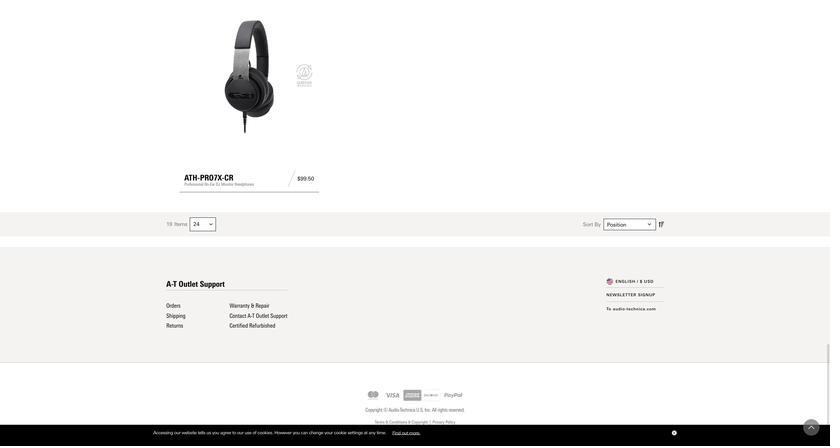 Task type: vqa. For each thing, say whether or not it's contained in the screenshot.
first over- from left
no



Task type: describe. For each thing, give the bounding box(es) containing it.
& for warranty
[[251, 302, 254, 310]]

newsletter signup link
[[607, 293, 656, 298]]

paypal image
[[441, 387, 466, 404]]

sort by
[[583, 221, 601, 228]]

conditions
[[389, 420, 407, 426]]

warranty & repair link
[[230, 302, 270, 310]]

& for terms
[[386, 420, 388, 426]]

cookies.
[[258, 430, 273, 436]]

ath-
[[184, 173, 200, 183]]

newsletter
[[607, 293, 637, 298]]

all
[[432, 407, 437, 413]]

set descending direction image
[[659, 220, 664, 229]]

a- inside warranty & repair contact a-t outlet support certified refurbished
[[248, 312, 252, 320]]

0 horizontal spatial support
[[200, 280, 225, 289]]

signup
[[638, 293, 656, 298]]

to audio-technica.com
[[607, 307, 656, 311]]

find out more. link
[[388, 428, 425, 438]]

technica.com
[[627, 307, 656, 311]]

to audio-technica.com link
[[607, 307, 656, 311]]

refurbished
[[249, 322, 275, 330]]

dj
[[216, 182, 220, 187]]

by
[[595, 221, 601, 228]]

on-
[[204, 182, 210, 187]]

/
[[637, 280, 639, 284]]

headphones
[[235, 182, 254, 187]]

sort
[[583, 221, 593, 228]]

ath pro7x cr image
[[184, 11, 314, 141]]

2 our from the left
[[237, 430, 244, 436]]

contact a-t outlet support link
[[230, 312, 288, 320]]

$99.50
[[298, 176, 314, 182]]

at
[[364, 430, 368, 436]]

outlet inside warranty & repair contact a-t outlet support certified refurbished
[[256, 312, 269, 320]]

a-t outlet support heading
[[166, 280, 225, 289]]

orders
[[166, 302, 181, 310]]

orders link
[[166, 302, 181, 310]]

privacy
[[433, 420, 445, 426]]

accessing
[[153, 430, 173, 436]]

american express image
[[403, 390, 422, 402]]

warranty
[[230, 302, 250, 310]]

1 you from the left
[[212, 430, 219, 436]]

audio-
[[613, 307, 627, 311]]

inc.
[[425, 407, 431, 413]]

returns link
[[166, 322, 183, 330]]

rights
[[438, 407, 448, 413]]

visa image
[[383, 389, 403, 402]]

pro7x-
[[200, 173, 224, 183]]

orders shipping returns
[[166, 302, 186, 330]]

divider line image
[[286, 171, 298, 187]]

certified refurbished link
[[230, 322, 275, 330]]

shipping link
[[166, 312, 186, 320]]

of
[[253, 430, 256, 436]]

us
[[207, 430, 211, 436]]

newsletter signup
[[607, 293, 656, 298]]

19
[[166, 221, 172, 228]]

1 our from the left
[[174, 430, 181, 436]]

terms & conditions & copyright
[[375, 420, 428, 426]]

a-t outlet support
[[166, 280, 225, 289]]



Task type: locate. For each thing, give the bounding box(es) containing it.
$
[[640, 280, 643, 284]]

1 horizontal spatial outlet
[[256, 312, 269, 320]]

0 vertical spatial outlet
[[179, 280, 198, 289]]

0 vertical spatial t
[[173, 280, 177, 289]]

1 vertical spatial copyright
[[412, 420, 428, 426]]

u.s,
[[416, 407, 424, 413]]

2 you from the left
[[293, 430, 300, 436]]

accessing our website tells us you agree to our use of cookies. however you can change your cookie settings at any time.
[[153, 430, 388, 436]]

reserved.
[[449, 407, 465, 413]]

find out more.
[[392, 430, 421, 436]]

you left can
[[293, 430, 300, 436]]

0 horizontal spatial t
[[173, 280, 177, 289]]

19 items
[[166, 221, 187, 228]]

terms & conditions & copyright link
[[375, 419, 428, 427]]

english
[[616, 280, 636, 284]]

a- down warranty & repair link
[[248, 312, 252, 320]]

to
[[607, 307, 612, 311]]

find
[[392, 430, 401, 436]]

1 vertical spatial support
[[271, 312, 288, 320]]

outlet up orders link
[[179, 280, 198, 289]]

& inside warranty & repair contact a-t outlet support certified refurbished
[[251, 302, 254, 310]]

items
[[174, 221, 187, 228]]

©
[[384, 407, 388, 413]]

our left website
[[174, 430, 181, 436]]

1 horizontal spatial a-
[[248, 312, 252, 320]]

time.
[[377, 430, 386, 436]]

policy
[[446, 420, 455, 426]]

copyright left © in the left bottom of the page
[[366, 407, 383, 413]]

technica
[[400, 407, 415, 413]]

support
[[200, 280, 225, 289], [271, 312, 288, 320]]

privacy policy
[[433, 420, 455, 426]]

settings
[[348, 430, 363, 436]]

&
[[251, 302, 254, 310], [386, 420, 388, 426], [408, 420, 411, 426]]

professional
[[184, 182, 203, 187]]

out
[[402, 430, 408, 436]]

1 vertical spatial t
[[252, 312, 255, 320]]

tells
[[198, 430, 205, 436]]

0 vertical spatial support
[[200, 280, 225, 289]]

our right to
[[237, 430, 244, 436]]

1 horizontal spatial you
[[293, 430, 300, 436]]

english  / $ usd
[[616, 280, 654, 284]]

t
[[173, 280, 177, 289], [252, 312, 255, 320]]

outlet
[[179, 280, 198, 289], [256, 312, 269, 320]]

2 horizontal spatial &
[[408, 420, 411, 426]]

1 vertical spatial outlet
[[256, 312, 269, 320]]

cookie
[[334, 430, 347, 436]]

ath-pro7x-cr professional on-ear dj monitor headphones
[[184, 173, 254, 187]]

to
[[232, 430, 236, 436]]

usd
[[644, 280, 654, 284]]

monitor
[[221, 182, 234, 187]]

a-
[[166, 280, 173, 289], [248, 312, 252, 320]]

however
[[274, 430, 292, 436]]

& left repair
[[251, 302, 254, 310]]

0 vertical spatial a-
[[166, 280, 173, 289]]

you right us
[[212, 430, 219, 436]]

website
[[182, 430, 197, 436]]

contact
[[230, 312, 246, 320]]

0 horizontal spatial a-
[[166, 280, 173, 289]]

use
[[245, 430, 252, 436]]

you
[[212, 430, 219, 436], [293, 430, 300, 436]]

support inside warranty & repair contact a-t outlet support certified refurbished
[[271, 312, 288, 320]]

your
[[324, 430, 333, 436]]

1 horizontal spatial t
[[252, 312, 255, 320]]

privacy policy link
[[433, 419, 455, 427]]

returns
[[166, 322, 183, 330]]

ear
[[210, 182, 215, 187]]

change
[[309, 430, 323, 436]]

discover image
[[422, 390, 441, 402]]

mastercard image
[[364, 390, 383, 402]]

more.
[[409, 430, 421, 436]]

1 horizontal spatial copyright
[[412, 420, 428, 426]]

carrat down image
[[210, 223, 213, 226]]

outlet down repair
[[256, 312, 269, 320]]

repair
[[256, 302, 270, 310]]

terms
[[375, 420, 385, 426]]

1 horizontal spatial our
[[237, 430, 244, 436]]

a- up orders link
[[166, 280, 173, 289]]

1 vertical spatial a-
[[248, 312, 252, 320]]

0 horizontal spatial copyright
[[366, 407, 383, 413]]

audio-
[[389, 407, 400, 413]]

carrat down image
[[648, 223, 651, 226]]

arrow up image
[[809, 425, 815, 431]]

shipping
[[166, 312, 186, 320]]

0 vertical spatial copyright
[[366, 407, 383, 413]]

& right terms
[[386, 420, 388, 426]]

agree
[[220, 430, 231, 436]]

t up orders
[[173, 280, 177, 289]]

1 horizontal spatial &
[[386, 420, 388, 426]]

certified
[[230, 322, 248, 330]]

1 horizontal spatial support
[[271, 312, 288, 320]]

copyright
[[366, 407, 383, 413], [412, 420, 428, 426]]

can
[[301, 430, 308, 436]]

our
[[174, 430, 181, 436], [237, 430, 244, 436]]

0 horizontal spatial you
[[212, 430, 219, 436]]

0 horizontal spatial our
[[174, 430, 181, 436]]

warranty & repair contact a-t outlet support certified refurbished
[[230, 302, 288, 330]]

any
[[369, 430, 376, 436]]

copyright up more.
[[412, 420, 428, 426]]

cross image
[[673, 432, 675, 435]]

0 horizontal spatial &
[[251, 302, 254, 310]]

t inside warranty & repair contact a-t outlet support certified refurbished
[[252, 312, 255, 320]]

cr
[[224, 173, 233, 183]]

t up certified refurbished link
[[252, 312, 255, 320]]

0 horizontal spatial outlet
[[179, 280, 198, 289]]

& up find out more. 'link'
[[408, 420, 411, 426]]

copyright © audio-technica u.s, inc. all rights reserved.
[[366, 407, 465, 413]]



